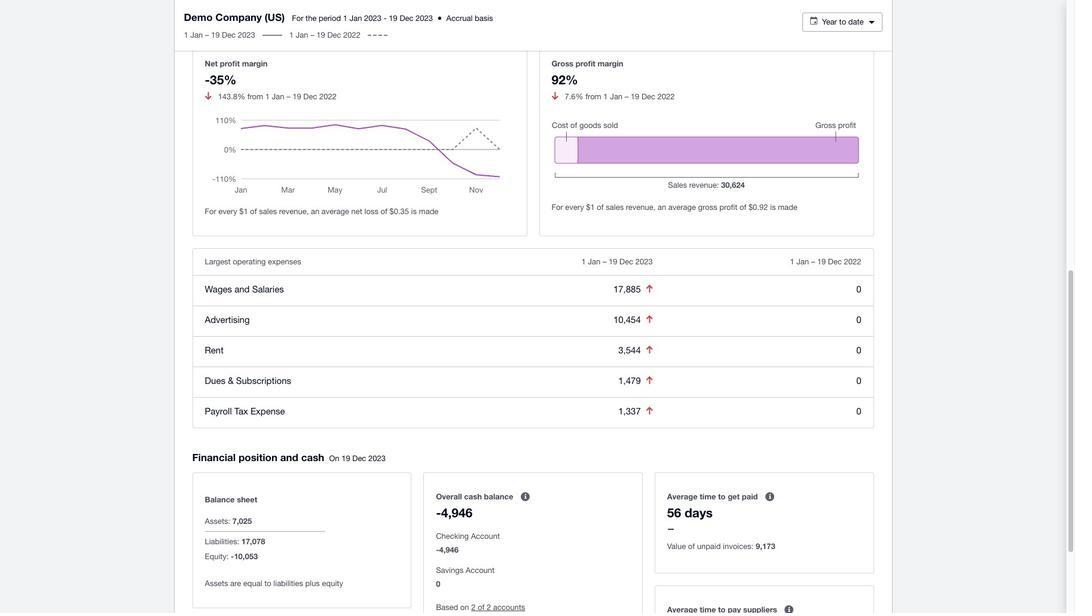 Task type: locate. For each thing, give the bounding box(es) containing it.
4,946 down overall at the left
[[441, 506, 473, 521]]

19
[[389, 14, 398, 23], [211, 31, 220, 39], [317, 31, 325, 39], [293, 92, 301, 101], [631, 92, 640, 101], [609, 257, 618, 266], [818, 257, 826, 266], [342, 454, 350, 463]]

checking account -4,946
[[436, 532, 500, 555]]

sales
[[668, 180, 687, 189]]

from
[[247, 92, 263, 101], [586, 92, 602, 101]]

largest
[[205, 257, 231, 266]]

from right 7.6%
[[586, 92, 602, 101]]

1 horizontal spatial an
[[658, 202, 667, 211]]

is right $0.35 on the top left
[[411, 207, 417, 216]]

- down 'net'
[[205, 72, 210, 87]]

more information image for 56
[[758, 485, 782, 509]]

year
[[822, 17, 837, 26]]

an left net
[[311, 207, 320, 216]]

dec
[[400, 14, 414, 23], [222, 31, 236, 39], [327, 31, 341, 39], [303, 92, 317, 101], [642, 92, 656, 101], [620, 257, 634, 266], [828, 257, 842, 266], [352, 454, 366, 463]]

account inside the checking account -4,946
[[471, 532, 500, 541]]

average for -35%
[[322, 207, 349, 216]]

1 horizontal spatial sales
[[606, 202, 624, 211]]

liabilities: 17,078 equity: -10,053
[[205, 537, 265, 561]]

0 horizontal spatial for
[[205, 207, 216, 216]]

1 jan – 19 dec 2022
[[289, 31, 361, 39], [790, 257, 862, 266]]

0 horizontal spatial an
[[311, 207, 320, 216]]

:
[[717, 180, 719, 189]]

from right 143.8% on the top of the page
[[247, 92, 263, 101]]

financial position and cash on 19 dec 2023
[[192, 451, 386, 464]]

account inside savings account 0 based on 2 of 2 accounts
[[466, 566, 495, 575]]

profit
[[220, 58, 240, 68], [576, 58, 596, 68], [720, 202, 738, 211]]

for for -35%
[[205, 207, 216, 216]]

0 horizontal spatial is
[[411, 207, 417, 216]]

$0.35
[[390, 207, 409, 216]]

0 vertical spatial to
[[840, 17, 847, 26]]

-
[[384, 14, 387, 23], [205, 72, 210, 87], [436, 506, 441, 521], [436, 545, 439, 555], [231, 552, 234, 561]]

0 inside savings account 0 based on 2 of 2 accounts
[[436, 579, 441, 589]]

negative sentiment image
[[205, 92, 212, 100], [552, 92, 559, 100], [646, 285, 653, 293], [646, 376, 653, 384]]

2 vertical spatial negative sentiment image
[[646, 407, 653, 415]]

1 horizontal spatial profit
[[576, 58, 596, 68]]

1 jan – 19 dec 2023 up '17,885'
[[582, 257, 653, 266]]

accrual
[[447, 14, 473, 23]]

1,337
[[619, 406, 641, 416]]

2023 left accrual
[[416, 14, 433, 23]]

3 0 link from the top
[[857, 345, 862, 355]]

1 margin from the left
[[242, 58, 268, 68]]

negative sentiment image
[[646, 315, 653, 323], [646, 346, 653, 354], [646, 407, 653, 415]]

an for -35%
[[311, 207, 320, 216]]

2 horizontal spatial for
[[552, 202, 563, 211]]

1 jan – 19 dec 2023 inside 'largest operating expenses' element
[[582, 257, 653, 266]]

more information image
[[514, 485, 537, 509], [758, 485, 782, 509]]

2 2 from the left
[[487, 603, 491, 612]]

margin up 7.6% from 1 jan – 19 dec 2022
[[598, 58, 624, 68]]

to right year
[[840, 17, 847, 26]]

1 horizontal spatial from
[[586, 92, 602, 101]]

dec inside financial position and cash on 19 dec 2023
[[352, 454, 366, 463]]

sales for -35%
[[259, 207, 277, 216]]

profit right the gross
[[720, 202, 738, 211]]

2023 right the 'on'
[[368, 454, 386, 463]]

3,544 link
[[619, 345, 641, 355]]

negative sentiment image right '17,885'
[[646, 285, 653, 293]]

position
[[239, 451, 278, 464]]

1 vertical spatial and
[[280, 451, 298, 464]]

0 horizontal spatial margin
[[242, 58, 268, 68]]

2 horizontal spatial to
[[840, 17, 847, 26]]

1 horizontal spatial margin
[[598, 58, 624, 68]]

0 horizontal spatial to
[[265, 579, 271, 588]]

1 horizontal spatial 1 jan – 19 dec 2022
[[790, 257, 862, 266]]

1 horizontal spatial every
[[566, 202, 584, 211]]

negative sentiment image right "3,544" link
[[646, 346, 653, 354]]

equity:
[[205, 552, 229, 561]]

date
[[849, 17, 864, 26]]

basis
[[475, 14, 493, 23]]

4,946 inside the checking account -4,946
[[439, 545, 459, 555]]

negative sentiment image down 35%
[[205, 92, 212, 100]]

2 more information image from the left
[[758, 485, 782, 509]]

cash left the 'on'
[[301, 451, 324, 464]]

2023 up '17,885'
[[636, 257, 653, 266]]

account right checking
[[471, 532, 500, 541]]

cash
[[301, 451, 324, 464], [464, 492, 482, 501]]

3 negative sentiment image from the top
[[646, 407, 653, 415]]

revenue, for -35%
[[279, 207, 309, 216]]

margin for 92%
[[598, 58, 624, 68]]

0 vertical spatial and
[[235, 284, 250, 294]]

1 horizontal spatial more information image
[[758, 485, 782, 509]]

and right position
[[280, 451, 298, 464]]

0 for 3,544
[[857, 345, 862, 355]]

2 right on
[[471, 603, 476, 612]]

negative sentiment image left 7.6%
[[552, 92, 559, 100]]

0 for 1,479
[[857, 375, 862, 386]]

every for 92%
[[566, 202, 584, 211]]

cash right overall at the left
[[464, 492, 482, 501]]

average down sales
[[669, 202, 696, 211]]

1 negative sentiment image from the top
[[646, 315, 653, 323]]

2
[[471, 603, 476, 612], [487, 603, 491, 612]]

5 0 link from the top
[[857, 406, 862, 416]]

is
[[770, 202, 776, 211], [411, 207, 417, 216]]

0 horizontal spatial from
[[247, 92, 263, 101]]

made right $0.92
[[778, 202, 798, 211]]

17,078
[[241, 537, 265, 546]]

1 horizontal spatial made
[[778, 202, 798, 211]]

1 horizontal spatial $1
[[586, 202, 595, 211]]

largest operating expenses
[[205, 257, 301, 266]]

1 horizontal spatial 2
[[487, 603, 491, 612]]

0 horizontal spatial cash
[[301, 451, 324, 464]]

0 horizontal spatial 2
[[471, 603, 476, 612]]

is right $0.92
[[770, 202, 776, 211]]

1 0 link from the top
[[857, 284, 862, 294]]

1 jan – 19 dec 2023
[[184, 31, 255, 39], [582, 257, 653, 266]]

1
[[343, 14, 348, 23], [184, 31, 188, 39], [289, 31, 294, 39], [265, 92, 270, 101], [604, 92, 608, 101], [582, 257, 586, 266], [790, 257, 795, 266]]

revenue,
[[626, 202, 656, 211], [279, 207, 309, 216]]

2 from from the left
[[586, 92, 602, 101]]

0 horizontal spatial 1 jan – 19 dec 2022
[[289, 31, 361, 39]]

2 negative sentiment image from the top
[[646, 346, 653, 354]]

and
[[235, 284, 250, 294], [280, 451, 298, 464]]

more information image
[[777, 598, 801, 613]]

1,479 link
[[619, 376, 641, 386]]

1 vertical spatial 4,946
[[439, 545, 459, 555]]

2023 inside 'largest operating expenses' element
[[636, 257, 653, 266]]

sales
[[606, 202, 624, 211], [259, 207, 277, 216]]

negative sentiment image right 1,479 link
[[646, 376, 653, 384]]

every for -35%
[[219, 207, 237, 216]]

0
[[857, 284, 862, 294], [857, 314, 862, 325], [857, 345, 862, 355], [857, 375, 862, 386], [857, 406, 862, 416], [436, 579, 441, 589]]

for every $1 of sales revenue, an average gross profit of $0.92 is made
[[552, 202, 798, 211]]

0 link
[[857, 284, 862, 294], [857, 314, 862, 325], [857, 345, 862, 355], [857, 375, 862, 386], [857, 406, 862, 416]]

every
[[566, 202, 584, 211], [219, 207, 237, 216]]

1 horizontal spatial average
[[669, 202, 696, 211]]

efficiency
[[192, 14, 239, 27]]

negative sentiment image right the 1,337 'link'
[[646, 407, 653, 415]]

0 vertical spatial account
[[471, 532, 500, 541]]

expense
[[251, 406, 285, 416]]

2 horizontal spatial profit
[[720, 202, 738, 211]]

1,337 link
[[619, 406, 641, 416]]

to left get
[[718, 492, 726, 501]]

0 horizontal spatial sales
[[259, 207, 277, 216]]

margin inside net profit margin -35%
[[242, 58, 268, 68]]

1 vertical spatial negative sentiment image
[[646, 346, 653, 354]]

4 0 link from the top
[[857, 375, 862, 386]]

(us)
[[265, 11, 285, 23]]

0 horizontal spatial $1
[[239, 207, 248, 216]]

of inside value of unpaid invoices: 9,173
[[688, 542, 695, 551]]

1,479
[[619, 376, 641, 386]]

1 more information image from the left
[[514, 485, 537, 509]]

0 vertical spatial 1 jan – 19 dec 2023
[[184, 31, 255, 39]]

more information image for -4,946
[[514, 485, 537, 509]]

7.6% from 1 jan – 19 dec 2022
[[565, 92, 675, 101]]

an left the gross
[[658, 202, 667, 211]]

2022
[[343, 31, 361, 39], [319, 92, 337, 101], [658, 92, 675, 101], [844, 257, 862, 266]]

1 horizontal spatial cash
[[464, 492, 482, 501]]

0 link for 17,885
[[857, 284, 862, 294]]

2023
[[364, 14, 382, 23], [416, 14, 433, 23], [238, 31, 255, 39], [636, 257, 653, 266], [368, 454, 386, 463]]

margin
[[242, 58, 268, 68], [598, 58, 624, 68]]

30,624
[[721, 180, 745, 189]]

9,173
[[756, 542, 776, 551]]

2 margin from the left
[[598, 58, 624, 68]]

to
[[840, 17, 847, 26], [718, 492, 726, 501], [265, 579, 271, 588]]

1 horizontal spatial and
[[280, 451, 298, 464]]

- right the equity:
[[231, 552, 234, 561]]

profit inside gross profit margin 92%
[[576, 58, 596, 68]]

profit right gross
[[576, 58, 596, 68]]

143.8% from 1 jan – 19 dec 2022
[[218, 92, 337, 101]]

average left net
[[322, 207, 349, 216]]

- down overall at the left
[[436, 506, 441, 521]]

1 horizontal spatial 1 jan – 19 dec 2023
[[582, 257, 653, 266]]

margin up the 143.8% from 1 jan – 19 dec 2022
[[242, 58, 268, 68]]

- down checking
[[436, 545, 439, 555]]

is for 92%
[[770, 202, 776, 211]]

3,544
[[619, 345, 641, 355]]

gross
[[698, 202, 718, 211]]

1 jan – 19 dec 2022 for 1 jan
[[289, 31, 361, 39]]

0 horizontal spatial every
[[219, 207, 237, 216]]

- inside net profit margin -35%
[[205, 72, 210, 87]]

0 horizontal spatial and
[[235, 284, 250, 294]]

1 vertical spatial account
[[466, 566, 495, 575]]

2 left accounts
[[487, 603, 491, 612]]

rent
[[205, 345, 224, 355]]

1 horizontal spatial to
[[718, 492, 726, 501]]

0 vertical spatial negative sentiment image
[[646, 315, 653, 323]]

profit up 35%
[[220, 58, 240, 68]]

4,946 down checking
[[439, 545, 459, 555]]

1 jan – 19 dec 2022 inside 'largest operating expenses' element
[[790, 257, 862, 266]]

0 horizontal spatial average
[[322, 207, 349, 216]]

- inside the checking account -4,946
[[436, 545, 439, 555]]

average time to get paid
[[667, 492, 758, 501]]

the
[[306, 14, 317, 23]]

to right equal
[[265, 579, 271, 588]]

1 horizontal spatial revenue,
[[626, 202, 656, 211]]

for for 92%
[[552, 202, 563, 211]]

17,885 link
[[614, 284, 641, 294]]

4,946
[[441, 506, 473, 521], [439, 545, 459, 555]]

0 horizontal spatial more information image
[[514, 485, 537, 509]]

liabilities:
[[205, 537, 239, 546]]

value of unpaid invoices: 9,173
[[667, 542, 776, 551]]

account down the checking account -4,946
[[466, 566, 495, 575]]

and right wages
[[235, 284, 250, 294]]

margin inside gross profit margin 92%
[[598, 58, 624, 68]]

average
[[669, 202, 696, 211], [322, 207, 349, 216]]

0 horizontal spatial made
[[419, 207, 439, 216]]

0 horizontal spatial revenue,
[[279, 207, 309, 216]]

1 vertical spatial 1 jan – 19 dec 2023
[[582, 257, 653, 266]]

2 of 2 accounts button
[[471, 601, 525, 613]]

0 horizontal spatial profit
[[220, 58, 240, 68]]

0 vertical spatial 1 jan – 19 dec 2022
[[289, 31, 361, 39]]

made right $0.35 on the top left
[[419, 207, 439, 216]]

1 jan – 19 dec 2023 down efficiency
[[184, 31, 255, 39]]

negative sentiment image right 10,454 link
[[646, 315, 653, 323]]

1 vertical spatial 1 jan – 19 dec 2022
[[790, 257, 862, 266]]

1 horizontal spatial is
[[770, 202, 776, 211]]

overall
[[436, 492, 462, 501]]

2 0 link from the top
[[857, 314, 862, 325]]

1 from from the left
[[247, 92, 263, 101]]

profit inside net profit margin -35%
[[220, 58, 240, 68]]

17,885
[[614, 284, 641, 294]]

wages and salaries
[[205, 284, 284, 294]]



Task type: describe. For each thing, give the bounding box(es) containing it.
for every $1 of sales revenue, an average net loss of $0.35 is made
[[205, 207, 439, 216]]

liabilities
[[274, 579, 303, 588]]

payroll
[[205, 406, 232, 416]]

equity
[[322, 579, 343, 588]]

of inside savings account 0 based on 2 of 2 accounts
[[478, 603, 485, 612]]

1 horizontal spatial for
[[292, 14, 304, 23]]

assets are equal to liabilities plus equity
[[205, 579, 343, 588]]

profit for -35%
[[220, 58, 240, 68]]

negative sentiment image for 1,337
[[646, 407, 653, 415]]

loss
[[365, 207, 379, 216]]

dues & subscriptions
[[205, 375, 291, 386]]

unpaid
[[697, 542, 721, 551]]

from for 92%
[[586, 92, 602, 101]]

assets: 7,025
[[205, 516, 252, 526]]

1 vertical spatial to
[[718, 492, 726, 501]]

2022 inside 'largest operating expenses' element
[[844, 257, 862, 266]]

are
[[230, 579, 241, 588]]

plus
[[305, 579, 320, 588]]

gross
[[552, 58, 574, 68]]

on
[[329, 454, 340, 463]]

assets:
[[205, 517, 230, 526]]

subscriptions
[[236, 375, 291, 386]]

is for -35%
[[411, 207, 417, 216]]

an for 92%
[[658, 202, 667, 211]]

overall cash balance
[[436, 492, 514, 501]]

net
[[352, 207, 362, 216]]

10,053
[[234, 552, 258, 561]]

1 jan – 19 dec 2022 for largest operating expenses
[[790, 257, 862, 266]]

56 days
[[667, 506, 713, 521]]

gross profit margin 92%
[[552, 58, 624, 87]]

and inside 'largest operating expenses' element
[[235, 284, 250, 294]]

made for -35%
[[419, 207, 439, 216]]

balance
[[484, 492, 514, 501]]

0 for 17,885
[[857, 284, 862, 294]]

made for 92%
[[778, 202, 798, 211]]

sheet
[[237, 495, 257, 504]]

1 2 from the left
[[471, 603, 476, 612]]

2023 right period on the left top
[[364, 14, 382, 23]]

revenue
[[690, 180, 717, 189]]

92%
[[552, 72, 578, 87]]

assets
[[205, 579, 228, 588]]

sales for 92%
[[606, 202, 624, 211]]

demo company (us)
[[184, 11, 285, 23]]

days
[[685, 506, 713, 521]]

average
[[667, 492, 698, 501]]

7.6%
[[565, 92, 584, 101]]

margin for -35%
[[242, 58, 268, 68]]

accounts
[[493, 603, 525, 612]]

revenue, for 92%
[[626, 202, 656, 211]]

equal
[[243, 579, 262, 588]]

value
[[667, 542, 686, 551]]

sales revenue : 30,624
[[668, 180, 745, 189]]

average for 92%
[[669, 202, 696, 211]]

143.8%
[[218, 92, 245, 101]]

based
[[436, 603, 458, 612]]

negative sentiment image for 3,544
[[646, 346, 653, 354]]

19 inside financial position and cash on 19 dec 2023
[[342, 454, 350, 463]]

from for -35%
[[247, 92, 263, 101]]

-4,946
[[436, 506, 473, 521]]

0 link for 1,479
[[857, 375, 862, 386]]

- inside 'liabilities: 17,078 equity: -10,053'
[[231, 552, 234, 561]]

0 horizontal spatial 1 jan – 19 dec 2023
[[184, 31, 255, 39]]

profit for 92%
[[576, 58, 596, 68]]

0 link for 1,337
[[857, 406, 862, 416]]

negative sentiment image for 10,454
[[646, 315, 653, 323]]

net
[[205, 58, 218, 68]]

period
[[319, 14, 341, 23]]

- right period on the left top
[[384, 14, 387, 23]]

2023 down company
[[238, 31, 255, 39]]

company
[[216, 11, 262, 23]]

10,454
[[614, 315, 641, 325]]

7,025
[[233, 516, 252, 526]]

savings account 0 based on 2 of 2 accounts
[[436, 566, 525, 612]]

35%
[[210, 72, 237, 87]]

savings
[[436, 566, 464, 575]]

1 vertical spatial cash
[[464, 492, 482, 501]]

account for 4,946
[[471, 532, 500, 541]]

56
[[667, 506, 681, 521]]

year to date
[[822, 17, 864, 26]]

to inside popup button
[[840, 17, 847, 26]]

year to date button
[[803, 13, 883, 32]]

get
[[728, 492, 740, 501]]

expenses
[[268, 257, 301, 266]]

0 vertical spatial 4,946
[[441, 506, 473, 521]]

salaries
[[252, 284, 284, 294]]

0 link for 3,544
[[857, 345, 862, 355]]

net profit margin -35%
[[205, 58, 268, 87]]

dues
[[205, 375, 226, 386]]

account for based
[[466, 566, 495, 575]]

financial
[[192, 451, 236, 464]]

0 for 1,337
[[857, 406, 862, 416]]

0 link for 10,454
[[857, 314, 862, 325]]

paid
[[742, 492, 758, 501]]

tax
[[234, 406, 248, 416]]

invoices:
[[723, 542, 754, 551]]

checking
[[436, 532, 469, 541]]

$1 for -35%
[[239, 207, 248, 216]]

on
[[461, 603, 469, 612]]

demo
[[184, 11, 213, 23]]

balance
[[205, 495, 235, 504]]

10,454 link
[[614, 315, 641, 325]]

largest operating expenses element
[[193, 249, 874, 427]]

operating
[[233, 257, 266, 266]]

0 vertical spatial cash
[[301, 451, 324, 464]]

wages
[[205, 284, 232, 294]]

&
[[228, 375, 234, 386]]

$1 for 92%
[[586, 202, 595, 211]]

2 vertical spatial to
[[265, 579, 271, 588]]

0 for 10,454
[[857, 314, 862, 325]]

2023 inside financial position and cash on 19 dec 2023
[[368, 454, 386, 463]]

advertising
[[205, 314, 250, 325]]



Task type: vqa. For each thing, say whether or not it's contained in the screenshot.


